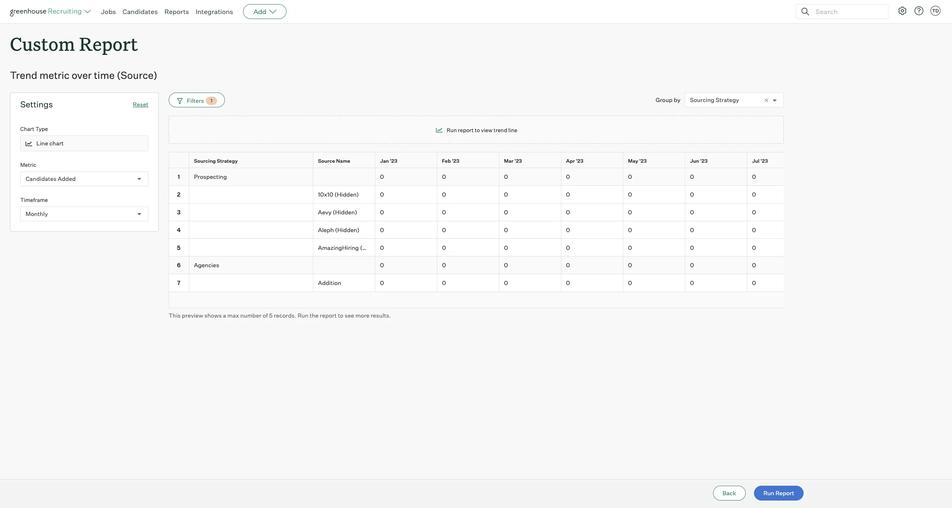 Task type: vqa. For each thing, say whether or not it's contained in the screenshot.
Report to the left
yes



Task type: describe. For each thing, give the bounding box(es) containing it.
7 cell
[[169, 275, 189, 292]]

max
[[227, 312, 239, 319]]

see
[[345, 312, 354, 319]]

line chart
[[36, 140, 64, 147]]

back button
[[713, 486, 746, 501]]

number
[[240, 312, 261, 319]]

mar '23
[[504, 158, 522, 164]]

3 cell
[[169, 204, 189, 221]]

candidates link
[[123, 7, 158, 16]]

the
[[310, 312, 319, 319]]

a
[[223, 312, 226, 319]]

apr
[[566, 158, 575, 164]]

0 vertical spatial 1
[[211, 98, 212, 104]]

trend metric over time (source)
[[10, 69, 157, 82]]

sourcing strategy inside column header
[[194, 158, 238, 164]]

line
[[36, 140, 48, 147]]

chart type
[[20, 126, 48, 132]]

cell for 10x10 (hidden)
[[189, 186, 313, 204]]

run for run report
[[764, 490, 774, 497]]

more
[[355, 312, 369, 319]]

feb '23 column header
[[437, 153, 501, 170]]

td button
[[929, 4, 942, 17]]

reset link
[[133, 101, 148, 108]]

cell for addition
[[189, 275, 313, 292]]

cell for aevy (hidden)
[[189, 204, 313, 221]]

10x10 (hidden)
[[318, 191, 359, 198]]

jan '23
[[380, 158, 397, 164]]

(hidden) for 10x10 (hidden)
[[335, 191, 359, 198]]

(hidden) for amazinghiring (hidden)
[[360, 244, 384, 251]]

custom
[[10, 31, 75, 56]]

0 vertical spatial strategy
[[716, 97, 739, 104]]

trend
[[10, 69, 37, 82]]

time
[[94, 69, 115, 82]]

feb
[[442, 158, 451, 164]]

5 cell
[[169, 239, 189, 257]]

back
[[723, 490, 736, 497]]

trend
[[494, 127, 507, 134]]

row containing 1
[[169, 168, 952, 186]]

0 horizontal spatial run
[[298, 312, 309, 319]]

row containing 2
[[169, 186, 952, 204]]

jun
[[690, 158, 699, 164]]

1 inside cell
[[178, 173, 180, 180]]

0 vertical spatial to
[[475, 127, 480, 134]]

jun '23
[[690, 158, 708, 164]]

preview
[[182, 312, 203, 319]]

7
[[177, 280, 180, 287]]

aleph (hidden)
[[318, 226, 359, 233]]

add
[[254, 7, 266, 16]]

(hidden) for aleph (hidden)
[[335, 226, 359, 233]]

cell for amazinghiring (hidden)
[[189, 239, 313, 257]]

source name
[[318, 158, 350, 164]]

6
[[177, 262, 181, 269]]

custom report
[[10, 31, 138, 56]]

records.
[[274, 312, 296, 319]]

filters
[[187, 97, 204, 104]]

reports
[[164, 7, 189, 16]]

group by
[[656, 96, 681, 103]]

added
[[58, 175, 76, 182]]

10x10
[[318, 191, 333, 198]]

5 inside cell
[[177, 244, 181, 251]]

strategy inside column header
[[217, 158, 238, 164]]

sourcing inside sourcing strategy column header
[[194, 158, 216, 164]]

amazinghiring (hidden)
[[318, 244, 384, 251]]

'23 for feb '23
[[452, 158, 459, 164]]

(source)
[[117, 69, 157, 82]]

over
[[72, 69, 92, 82]]

reports link
[[164, 7, 189, 16]]



Task type: locate. For each thing, give the bounding box(es) containing it.
candidates down metric
[[26, 175, 56, 182]]

run for run report to view trend line
[[447, 127, 457, 134]]

prospecting
[[194, 173, 227, 180]]

'23 for mar '23
[[515, 158, 522, 164]]

0 horizontal spatial report
[[320, 312, 337, 319]]

td button
[[931, 6, 941, 16]]

candidates for candidates added
[[26, 175, 56, 182]]

'23 right 'jun'
[[700, 158, 708, 164]]

(hidden) up aleph (hidden)
[[333, 209, 357, 216]]

1 right the "filters"
[[211, 98, 212, 104]]

5 '23 from the left
[[639, 158, 647, 164]]

'23 for apr '23
[[576, 158, 583, 164]]

reset
[[133, 101, 148, 108]]

report inside button
[[776, 490, 794, 497]]

1
[[211, 98, 212, 104], [178, 173, 180, 180]]

run right back
[[764, 490, 774, 497]]

0 horizontal spatial to
[[338, 312, 343, 319]]

0 vertical spatial run
[[447, 127, 457, 134]]

'23 inside jan '23 column header
[[390, 158, 397, 164]]

'23 for may '23
[[639, 158, 647, 164]]

run report button
[[754, 486, 804, 501]]

(hidden) right amazinghiring
[[360, 244, 384, 251]]

sourcing strategy right the by
[[690, 97, 739, 104]]

Search text field
[[814, 6, 881, 18]]

1 vertical spatial run
[[298, 312, 309, 319]]

name
[[336, 158, 350, 164]]

5
[[177, 244, 181, 251], [269, 312, 273, 319]]

(hidden) up amazinghiring (hidden)
[[335, 226, 359, 233]]

view
[[481, 127, 493, 134]]

1 vertical spatial report
[[320, 312, 337, 319]]

group
[[656, 96, 673, 103]]

sourcing
[[690, 97, 715, 104], [194, 158, 216, 164]]

chart
[[49, 140, 64, 147]]

1 horizontal spatial report
[[776, 490, 794, 497]]

shows
[[204, 312, 222, 319]]

'23 right feb
[[452, 158, 459, 164]]

2 cell
[[169, 186, 189, 204]]

aevy (hidden)
[[318, 209, 357, 216]]

0 vertical spatial report
[[79, 31, 138, 56]]

sourcing right the by
[[690, 97, 715, 104]]

'23 inside jun '23 column header
[[700, 158, 708, 164]]

apr '23
[[566, 158, 583, 164]]

chart
[[20, 126, 34, 132]]

0 horizontal spatial sourcing
[[194, 158, 216, 164]]

to left 'view'
[[475, 127, 480, 134]]

(hidden)
[[335, 191, 359, 198], [333, 209, 357, 216], [335, 226, 359, 233], [360, 244, 384, 251]]

candidates right jobs link
[[123, 7, 158, 16]]

2 row from the top
[[169, 168, 952, 186]]

row containing 4
[[169, 221, 952, 239]]

0 horizontal spatial strategy
[[217, 158, 238, 164]]

run left the the
[[298, 312, 309, 319]]

jan '23 column header
[[375, 153, 439, 170]]

jan
[[380, 158, 389, 164]]

1 horizontal spatial report
[[458, 127, 474, 134]]

row group
[[169, 168, 952, 292]]

row containing 5
[[169, 239, 952, 257]]

(hidden) up "aevy (hidden)"
[[335, 191, 359, 198]]

jobs link
[[101, 7, 116, 16]]

4 '23 from the left
[[576, 158, 583, 164]]

integrations
[[196, 7, 233, 16]]

this preview shows a max number of 5 records. run the report to see more results.
[[169, 312, 391, 319]]

1 vertical spatial sourcing
[[194, 158, 216, 164]]

line
[[508, 127, 517, 134]]

jun '23 column header
[[686, 153, 749, 170]]

'23 inside may '23 column header
[[639, 158, 647, 164]]

jul
[[752, 158, 760, 164]]

0 horizontal spatial sourcing strategy
[[194, 158, 238, 164]]

by
[[674, 96, 681, 103]]

1 vertical spatial 1
[[178, 173, 180, 180]]

table
[[169, 152, 952, 308]]

0 horizontal spatial candidates
[[26, 175, 56, 182]]

1 horizontal spatial sourcing
[[690, 97, 715, 104]]

candidates added
[[26, 175, 76, 182]]

report for custom report
[[79, 31, 138, 56]]

1 vertical spatial 5
[[269, 312, 273, 319]]

0 horizontal spatial report
[[79, 31, 138, 56]]

1 horizontal spatial strategy
[[716, 97, 739, 104]]

run report to view trend line
[[447, 127, 517, 134]]

may '23 column header
[[624, 153, 687, 170]]

report left 'view'
[[458, 127, 474, 134]]

sourcing up prospecting
[[194, 158, 216, 164]]

2 horizontal spatial run
[[764, 490, 774, 497]]

1 cell
[[169, 168, 189, 186]]

run
[[447, 127, 457, 134], [298, 312, 309, 319], [764, 490, 774, 497]]

0 vertical spatial 5
[[177, 244, 181, 251]]

1 horizontal spatial 5
[[269, 312, 273, 319]]

filter image
[[176, 97, 183, 104]]

add button
[[243, 4, 287, 19]]

7 '23 from the left
[[761, 158, 768, 164]]

report right the the
[[320, 312, 337, 319]]

report
[[79, 31, 138, 56], [776, 490, 794, 497]]

'23 right may at the top right of the page
[[639, 158, 647, 164]]

4 row from the top
[[169, 204, 952, 221]]

1 '23 from the left
[[390, 158, 397, 164]]

row containing 7
[[169, 275, 952, 292]]

of
[[263, 312, 268, 319]]

configure image
[[898, 6, 908, 16]]

6 '23 from the left
[[700, 158, 708, 164]]

'23
[[390, 158, 397, 164], [452, 158, 459, 164], [515, 158, 522, 164], [576, 158, 583, 164], [639, 158, 647, 164], [700, 158, 708, 164], [761, 158, 768, 164]]

4
[[177, 226, 181, 233]]

report for run report
[[776, 490, 794, 497]]

integrations link
[[196, 7, 233, 16]]

1 horizontal spatial run
[[447, 127, 457, 134]]

mar
[[504, 158, 514, 164]]

3
[[177, 209, 181, 216]]

1 horizontal spatial candidates
[[123, 7, 158, 16]]

1 horizontal spatial to
[[475, 127, 480, 134]]

agencies
[[194, 262, 219, 269]]

may
[[628, 158, 638, 164]]

1 vertical spatial strategy
[[217, 158, 238, 164]]

addition
[[318, 280, 341, 287]]

1 horizontal spatial sourcing strategy
[[690, 97, 739, 104]]

aevy
[[318, 209, 332, 216]]

1 vertical spatial candidates
[[26, 175, 56, 182]]

feb '23
[[442, 158, 459, 164]]

1 horizontal spatial 1
[[211, 98, 212, 104]]

(hidden) for aevy (hidden)
[[333, 209, 357, 216]]

8 row from the top
[[169, 275, 952, 292]]

row containing 3
[[169, 204, 952, 221]]

6 row from the top
[[169, 239, 952, 257]]

run up feb '23
[[447, 127, 457, 134]]

0 vertical spatial candidates
[[123, 7, 158, 16]]

metric
[[20, 162, 36, 168]]

run inside button
[[764, 490, 774, 497]]

may '23
[[628, 158, 647, 164]]

5 down the 4 cell
[[177, 244, 181, 251]]

apr '23 column header
[[561, 153, 625, 170]]

4 cell
[[169, 221, 189, 239]]

run report
[[764, 490, 794, 497]]

0 horizontal spatial 5
[[177, 244, 181, 251]]

0 vertical spatial report
[[458, 127, 474, 134]]

'23 for jun '23
[[700, 158, 708, 164]]

to
[[475, 127, 480, 134], [338, 312, 343, 319]]

results.
[[371, 312, 391, 319]]

timeframe
[[20, 197, 48, 203]]

mar '23 column header
[[499, 153, 563, 170]]

5 right of
[[269, 312, 273, 319]]

aleph
[[318, 226, 334, 233]]

type
[[35, 126, 48, 132]]

'23 for jan '23
[[390, 158, 397, 164]]

1 vertical spatial report
[[776, 490, 794, 497]]

jobs
[[101, 7, 116, 16]]

strategy
[[716, 97, 739, 104], [217, 158, 238, 164]]

2
[[177, 191, 181, 198]]

5 row from the top
[[169, 221, 952, 239]]

column header
[[169, 153, 191, 170]]

to left see
[[338, 312, 343, 319]]

cell
[[313, 168, 375, 186], [189, 186, 313, 204], [189, 204, 313, 221], [189, 221, 313, 239], [189, 239, 313, 257], [313, 257, 375, 275], [189, 275, 313, 292]]

'23 inside mar '23 column header
[[515, 158, 522, 164]]

monthly
[[26, 210, 48, 217]]

2 '23 from the left
[[452, 158, 459, 164]]

sourcing strategy up prospecting
[[194, 158, 238, 164]]

0 horizontal spatial 1
[[178, 173, 180, 180]]

7 row from the top
[[169, 257, 952, 275]]

'23 for jul '23
[[761, 158, 768, 164]]

'23 right mar on the top right of the page
[[515, 158, 522, 164]]

3 row from the top
[[169, 186, 952, 204]]

1 up 2
[[178, 173, 180, 180]]

source
[[318, 158, 335, 164]]

2 vertical spatial run
[[764, 490, 774, 497]]

row
[[169, 152, 952, 170], [169, 168, 952, 186], [169, 186, 952, 204], [169, 204, 952, 221], [169, 221, 952, 239], [169, 239, 952, 257], [169, 257, 952, 275], [169, 275, 952, 292]]

this
[[169, 312, 181, 319]]

settings
[[20, 99, 53, 110]]

sourcing strategy column header
[[189, 153, 315, 170]]

'23 right jul
[[761, 158, 768, 164]]

jul '23
[[752, 158, 768, 164]]

6 cell
[[169, 257, 189, 275]]

'23 right jan
[[390, 158, 397, 164]]

cell for aleph (hidden)
[[189, 221, 313, 239]]

amazinghiring
[[318, 244, 359, 251]]

1 vertical spatial sourcing strategy
[[194, 158, 238, 164]]

3 '23 from the left
[[515, 158, 522, 164]]

metric
[[39, 69, 69, 82]]

table containing 1
[[169, 152, 952, 308]]

0
[[380, 173, 384, 180], [442, 173, 446, 180], [504, 173, 508, 180], [566, 173, 570, 180], [628, 173, 632, 180], [690, 173, 694, 180], [752, 173, 756, 180], [380, 191, 384, 198], [442, 191, 446, 198], [504, 191, 508, 198], [566, 191, 570, 198], [628, 191, 632, 198], [690, 191, 694, 198], [752, 191, 756, 198], [380, 209, 384, 216], [442, 209, 446, 216], [504, 209, 508, 216], [566, 209, 570, 216], [628, 209, 632, 216], [690, 209, 694, 216], [752, 209, 756, 216], [380, 226, 384, 233], [442, 226, 446, 233], [504, 226, 508, 233], [566, 226, 570, 233], [628, 226, 632, 233], [690, 226, 694, 233], [752, 226, 756, 233], [380, 244, 384, 251], [442, 244, 446, 251], [504, 244, 508, 251], [566, 244, 570, 251], [628, 244, 632, 251], [690, 244, 694, 251], [752, 244, 756, 251], [380, 262, 384, 269], [442, 262, 446, 269], [504, 262, 508, 269], [566, 262, 570, 269], [628, 262, 632, 269], [690, 262, 694, 269], [752, 262, 756, 269], [380, 280, 384, 287], [442, 280, 446, 287], [504, 280, 508, 287], [566, 280, 570, 287], [628, 280, 632, 287], [690, 280, 694, 287], [752, 280, 756, 287]]

'23 right apr
[[576, 158, 583, 164]]

candidates for candidates
[[123, 7, 158, 16]]

row containing 6
[[169, 257, 952, 275]]

1 row from the top
[[169, 152, 952, 170]]

row group containing 1
[[169, 168, 952, 292]]

1 vertical spatial to
[[338, 312, 343, 319]]

0 vertical spatial sourcing strategy
[[690, 97, 739, 104]]

sourcing strategy
[[690, 97, 739, 104], [194, 158, 238, 164]]

source name column header
[[313, 153, 377, 170]]

'23 inside feb '23 'column header'
[[452, 158, 459, 164]]

report
[[458, 127, 474, 134], [320, 312, 337, 319]]

0 vertical spatial sourcing
[[690, 97, 715, 104]]

greenhouse recruiting image
[[10, 7, 84, 17]]

row containing sourcing strategy
[[169, 152, 952, 170]]

'23 inside apr '23 column header
[[576, 158, 583, 164]]

td
[[932, 8, 939, 14]]



